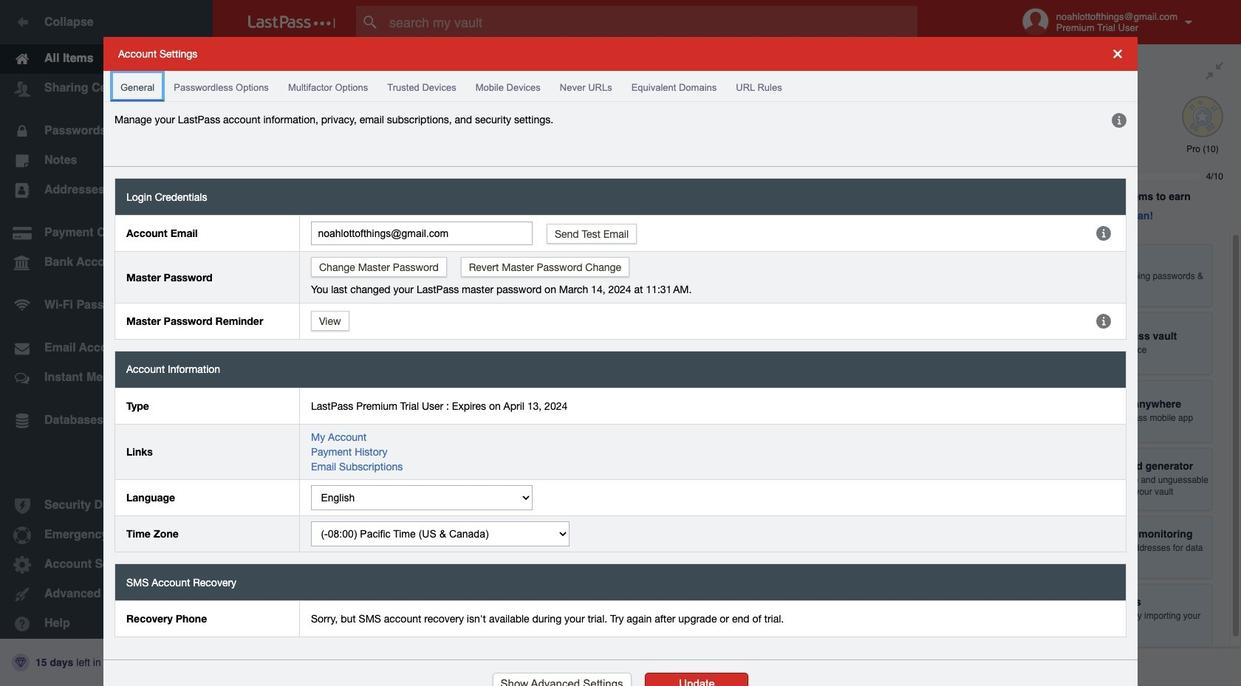Task type: locate. For each thing, give the bounding box(es) containing it.
Search search field
[[356, 6, 946, 38]]



Task type: describe. For each thing, give the bounding box(es) containing it.
search my vault text field
[[356, 6, 946, 38]]

new item navigation
[[906, 626, 962, 686]]

main navigation navigation
[[0, 0, 213, 686]]

lastpass image
[[248, 16, 335, 29]]

vault options navigation
[[213, 44, 977, 89]]



